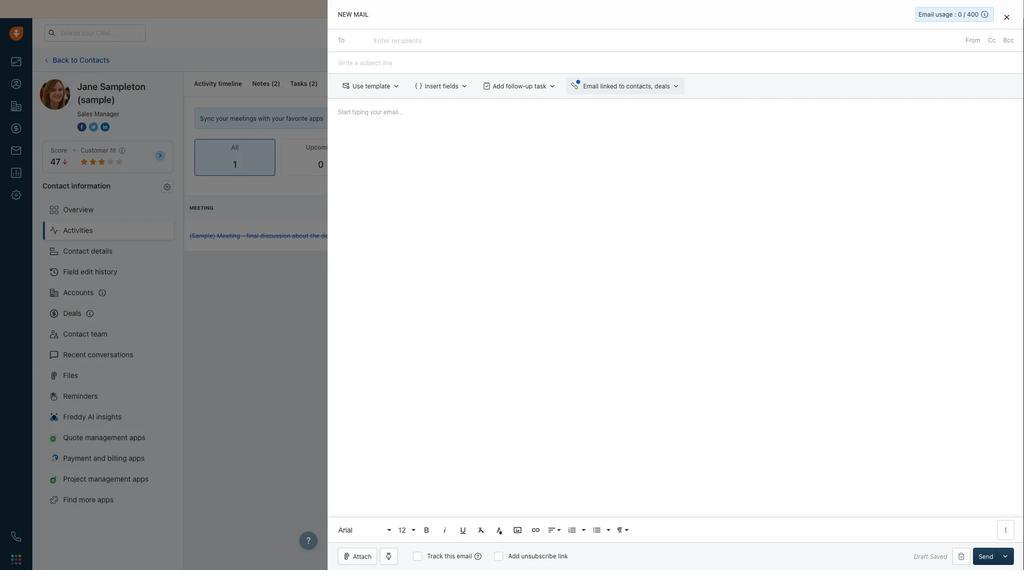 Task type: vqa. For each thing, say whether or not it's contained in the screenshot.
) for Meetings ( 1 )
yes



Task type: locate. For each thing, give the bounding box(es) containing it.
1 horizontal spatial (
[[309, 80, 312, 87]]

follow-
[[506, 82, 526, 90]]

2 for notes ( 2 )
[[274, 80, 278, 87]]

email for email usage : 0 / 400
[[919, 11, 935, 18]]

1 horizontal spatial 2
[[312, 80, 315, 87]]

2 vertical spatial contact
[[63, 330, 89, 338]]

management for quote
[[85, 434, 128, 442]]

2
[[274, 80, 278, 87], [312, 80, 315, 87]]

2 horizontal spatial (
[[357, 80, 360, 87]]

1 ( from the left
[[272, 80, 274, 87]]

0 down upcoming
[[318, 159, 324, 170]]

unsubscribe
[[522, 553, 557, 560]]

your right 'with'
[[272, 115, 285, 122]]

contact down 47
[[42, 181, 70, 190]]

1 horizontal spatial add
[[509, 553, 520, 560]]

apps right more
[[98, 496, 114, 504]]

)
[[278, 80, 280, 87], [315, 80, 318, 87], [363, 80, 365, 87]]

management up payment and billing apps
[[85, 434, 128, 442]]

apps for find more apps
[[98, 496, 114, 504]]

final
[[247, 232, 259, 239]]

mng settings image
[[164, 183, 171, 191]]

1 vertical spatial to
[[619, 82, 625, 90]]

jane sampleton (sample)
[[77, 81, 146, 105]]

task
[[535, 82, 547, 90]]

1 horizontal spatial 1
[[360, 80, 363, 87]]

about
[[292, 232, 309, 239]]

Enter recipients text field
[[374, 32, 424, 49]]

apps for project management apps
[[133, 475, 149, 483]]

1 horizontal spatial )
[[315, 80, 318, 87]]

apps up payment and billing apps
[[130, 434, 146, 442]]

1
[[360, 80, 363, 87], [233, 159, 237, 170]]

1 vertical spatial management
[[88, 475, 131, 483]]

close image
[[1005, 14, 1010, 20]]

to inside button
[[619, 82, 625, 90]]

score
[[51, 147, 67, 154]]

the
[[311, 232, 320, 239]]

1 horizontal spatial email
[[919, 11, 935, 18]]

0 right : at the top
[[959, 11, 963, 18]]

1 vertical spatial 1
[[233, 159, 237, 170]]

add left unsubscribe
[[509, 553, 520, 560]]

0 horizontal spatial meeting
[[190, 205, 214, 211]]

email left linked
[[584, 82, 599, 90]]

new mail
[[338, 11, 369, 18]]

1 vertical spatial contact
[[63, 247, 89, 255]]

apps
[[310, 115, 324, 122], [130, 434, 146, 442], [129, 454, 145, 463], [133, 475, 149, 483], [98, 496, 114, 504]]

1 horizontal spatial your
[[272, 115, 285, 122]]

3 ) from the left
[[363, 80, 365, 87]]

sync your meetings with your favorite apps
[[200, 115, 324, 122]]

fields
[[443, 82, 459, 90]]

contact up recent
[[63, 330, 89, 338]]

insert fields button
[[410, 77, 473, 95]]

2 right tasks
[[312, 80, 315, 87]]

reminders
[[63, 392, 98, 401]]

deal
[[321, 232, 334, 239]]

) right notes at the left top
[[278, 80, 280, 87]]

0 vertical spatial meeting
[[190, 205, 214, 211]]

email for email linked to contacts, deals
[[584, 82, 599, 90]]

) for notes ( 2 )
[[278, 80, 280, 87]]

application containing arial
[[328, 99, 1025, 543]]

0 horizontal spatial 2
[[274, 80, 278, 87]]

1 horizontal spatial meeting
[[217, 232, 240, 239]]

1 left template
[[360, 80, 363, 87]]

history
[[95, 268, 117, 276]]

activities
[[63, 226, 93, 235]]

cc
[[989, 37, 996, 44]]

create custom sales activity link
[[386, 80, 482, 87]]

( right tasks
[[309, 80, 312, 87]]

deals
[[655, 82, 670, 90]]

0 vertical spatial contact
[[42, 181, 70, 190]]

contact down activities
[[63, 247, 89, 255]]

meeting up (sample)
[[190, 205, 214, 211]]

management for project
[[88, 475, 131, 483]]

add
[[493, 82, 505, 90], [509, 553, 520, 560]]

(sample) meeting - final discussion about the deal link
[[190, 231, 334, 240]]

deals
[[63, 309, 81, 318]]

) right tasks
[[315, 80, 318, 87]]

1 vertical spatial email
[[584, 82, 599, 90]]

your right sync
[[216, 115, 229, 122]]

fit
[[110, 147, 116, 154]]

0 horizontal spatial (
[[272, 80, 274, 87]]

1 ) from the left
[[278, 80, 280, 87]]

1 horizontal spatial 0
[[959, 11, 963, 18]]

0 horizontal spatial add
[[493, 82, 505, 90]]

information
[[71, 181, 111, 190]]

dialog
[[328, 0, 1025, 570]]

0 vertical spatial 0
[[959, 11, 963, 18]]

application
[[328, 99, 1025, 543]]

management down payment and billing apps
[[88, 475, 131, 483]]

track this email
[[428, 553, 472, 560]]

0 horizontal spatial )
[[278, 80, 280, 87]]

notes
[[252, 80, 270, 87]]

email inside button
[[584, 82, 599, 90]]

all
[[231, 144, 239, 151]]

Search your CRM... text field
[[44, 25, 146, 42]]

47 button
[[51, 157, 69, 167]]

contacts
[[80, 56, 110, 64]]

2 for tasks ( 2 )
[[312, 80, 315, 87]]

:
[[955, 11, 957, 18]]

freddy ai insights
[[63, 413, 122, 421]]

find more apps
[[63, 496, 114, 504]]

add for add unsubscribe link
[[509, 553, 520, 560]]

2 ( from the left
[[309, 80, 312, 87]]

0 horizontal spatial email
[[584, 82, 599, 90]]

( right meetings
[[357, 80, 360, 87]]

to right back
[[71, 56, 78, 64]]

attach
[[353, 553, 372, 560]]

manager
[[94, 110, 119, 117]]

2 right notes at the left top
[[274, 80, 278, 87]]

more
[[79, 496, 96, 504]]

to right linked
[[619, 82, 625, 90]]

timeline
[[219, 80, 242, 87]]

management
[[85, 434, 128, 442], [88, 475, 131, 483]]

insert link (⌘k) image
[[532, 526, 541, 535]]

email linked to contacts, deals button
[[567, 77, 685, 95]]

2 horizontal spatial )
[[363, 80, 365, 87]]

0 horizontal spatial your
[[216, 115, 229, 122]]

0 horizontal spatial 0
[[318, 159, 324, 170]]

1 down 'all'
[[233, 159, 237, 170]]

0 vertical spatial email
[[919, 11, 935, 18]]

template
[[366, 82, 391, 90]]

1 2 from the left
[[274, 80, 278, 87]]

1 horizontal spatial to
[[619, 82, 625, 90]]

customer
[[81, 147, 109, 154]]

sampleton
[[100, 81, 146, 92]]

new
[[338, 11, 352, 18]]

activity timeline
[[194, 80, 242, 87]]

tasks ( 2 )
[[291, 80, 318, 87]]

1 vertical spatial 0
[[318, 159, 324, 170]]

from
[[967, 37, 981, 44]]

back
[[53, 56, 69, 64]]

(sample)
[[77, 94, 115, 105]]

italic (⌘i) image
[[441, 526, 450, 535]]

contact
[[42, 181, 70, 190], [63, 247, 89, 255], [63, 330, 89, 338]]

email left the usage on the right of page
[[919, 11, 935, 18]]

apps down payment and billing apps
[[133, 475, 149, 483]]

notes ( 2 )
[[252, 80, 280, 87]]

underline (⌘u) image
[[459, 526, 468, 535]]

contact for contact team
[[63, 330, 89, 338]]

facebook circled image
[[77, 121, 86, 132]]

0 horizontal spatial 1
[[233, 159, 237, 170]]

) left template
[[363, 80, 365, 87]]

due date
[[333, 205, 359, 211]]

/
[[964, 11, 966, 18]]

add left follow- on the top of the page
[[493, 82, 505, 90]]

2 2 from the left
[[312, 80, 315, 87]]

meeting left -
[[217, 232, 240, 239]]

freddy
[[63, 413, 86, 421]]

send button
[[974, 548, 1000, 565]]

conversations
[[88, 351, 133, 359]]

3 ( from the left
[[357, 80, 360, 87]]

0 vertical spatial management
[[85, 434, 128, 442]]

(
[[272, 80, 274, 87], [309, 80, 312, 87], [357, 80, 360, 87]]

insert image (⌘p) image
[[514, 526, 523, 535]]

to
[[338, 37, 345, 44]]

( right notes at the left top
[[272, 80, 274, 87]]

0 vertical spatial 1
[[360, 80, 363, 87]]

arial button
[[335, 520, 393, 541]]

zoom
[[345, 115, 362, 122]]

send
[[980, 553, 994, 560]]

apps right favorite
[[310, 115, 324, 122]]

0 vertical spatial add
[[493, 82, 505, 90]]

0 horizontal spatial to
[[71, 56, 78, 64]]

phone element
[[6, 527, 26, 547]]

2 ) from the left
[[315, 80, 318, 87]]

up
[[526, 82, 533, 90]]

use
[[353, 82, 364, 90]]

unordered list image
[[593, 526, 602, 535]]

1 vertical spatial add
[[509, 553, 520, 560]]



Task type: describe. For each thing, give the bounding box(es) containing it.
create
[[397, 80, 417, 87]]

recent conversations
[[63, 351, 133, 359]]

use template button
[[338, 77, 405, 95]]

meetings
[[328, 80, 356, 87]]

phone image
[[11, 532, 21, 542]]

custom
[[419, 80, 441, 87]]

) for tasks ( 2 )
[[315, 80, 318, 87]]

Write a subject line text field
[[328, 52, 1025, 73]]

contact for contact details
[[63, 247, 89, 255]]

0 vertical spatial to
[[71, 56, 78, 64]]

contact information
[[42, 181, 111, 190]]

more misc image
[[1002, 526, 1011, 535]]

date
[[345, 205, 359, 211]]

contact for contact information
[[42, 181, 70, 190]]

apps right billing
[[129, 454, 145, 463]]

dialog containing arial
[[328, 0, 1025, 570]]

payment
[[63, 454, 92, 463]]

4
[[980, 25, 984, 32]]

apps for quote management apps
[[130, 434, 146, 442]]

sync
[[200, 115, 214, 122]]

use template
[[353, 82, 391, 90]]

field
[[63, 268, 79, 276]]

2 your from the left
[[272, 115, 285, 122]]

discussion
[[260, 232, 291, 239]]

bold (⌘b) image
[[423, 526, 432, 535]]

teams button
[[372, 112, 413, 124]]

47
[[51, 157, 60, 167]]

arial
[[339, 526, 353, 534]]

back to contacts
[[53, 56, 110, 64]]

details
[[91, 247, 113, 255]]

insert fields
[[425, 82, 459, 90]]

align image
[[548, 526, 557, 535]]

usage
[[936, 11, 954, 18]]

tasks
[[291, 80, 307, 87]]

quote management apps
[[63, 434, 146, 442]]

sales manager
[[77, 110, 119, 117]]

activity
[[194, 80, 217, 87]]

12 button
[[395, 520, 417, 541]]

12
[[398, 526, 406, 534]]

favorite
[[286, 115, 308, 122]]

recent
[[63, 351, 86, 359]]

track
[[428, 553, 443, 560]]

files
[[63, 371, 78, 380]]

ai
[[88, 413, 94, 421]]

email
[[457, 553, 472, 560]]

link
[[559, 553, 568, 560]]

quote
[[63, 434, 83, 442]]

accounts
[[63, 289, 94, 297]]

due
[[333, 205, 344, 211]]

1 vertical spatial meeting
[[217, 232, 240, 239]]

ordered list image
[[568, 526, 577, 535]]

customer fit
[[81, 147, 116, 154]]

draft saved
[[915, 553, 948, 560]]

contact details
[[63, 247, 113, 255]]

project
[[63, 475, 86, 483]]

-
[[242, 232, 245, 239]]

edit
[[81, 268, 93, 276]]

bcc
[[1004, 37, 1015, 44]]

(sample) meeting - final discussion about the deal
[[190, 232, 334, 239]]

4 link
[[971, 23, 987, 41]]

insights
[[96, 413, 122, 421]]

zoom button
[[328, 112, 368, 124]]

( for notes
[[272, 80, 274, 87]]

linkedin circled image
[[101, 121, 110, 132]]

and
[[93, 454, 106, 463]]

text color image
[[495, 526, 504, 535]]

meetings
[[230, 115, 257, 122]]

jane
[[77, 81, 98, 92]]

400
[[968, 11, 979, 18]]

contacts,
[[627, 82, 654, 90]]

add follow-up task
[[493, 82, 547, 90]]

upcoming
[[306, 144, 336, 151]]

email linked to contacts, deals
[[584, 82, 670, 90]]

mail
[[354, 11, 369, 18]]

teams
[[389, 115, 408, 122]]

add unsubscribe link
[[509, 553, 568, 560]]

overview
[[63, 206, 94, 214]]

paragraph format image
[[616, 526, 625, 535]]

) for meetings ( 1 )
[[363, 80, 365, 87]]

sales
[[77, 110, 93, 117]]

1 your from the left
[[216, 115, 229, 122]]

contact team
[[63, 330, 107, 338]]

add for add follow-up task
[[493, 82, 505, 90]]

( for tasks
[[309, 80, 312, 87]]

back to contacts link
[[42, 52, 110, 68]]

email usage : 0 / 400
[[919, 11, 979, 18]]

payment and billing apps
[[63, 454, 145, 463]]

activity
[[459, 80, 482, 87]]

billing
[[108, 454, 127, 463]]

( for meetings
[[357, 80, 360, 87]]

attach button
[[338, 548, 377, 565]]

saved
[[931, 553, 948, 560]]

find
[[63, 496, 77, 504]]

freshworks switcher image
[[11, 555, 21, 565]]

project management apps
[[63, 475, 149, 483]]

sales
[[442, 80, 458, 87]]

clear formatting image
[[477, 526, 486, 535]]

twitter circled image
[[89, 121, 98, 132]]



